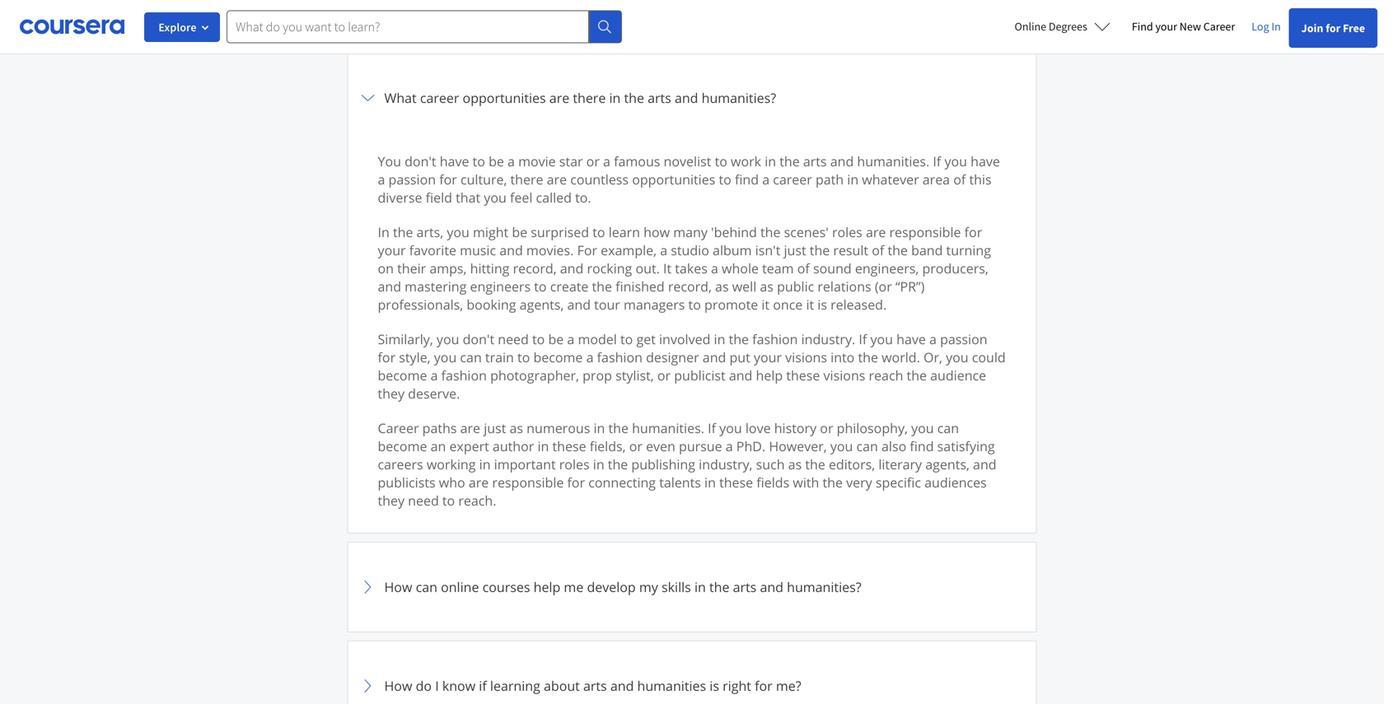 Task type: vqa. For each thing, say whether or not it's contained in the screenshot.
On
yes



Task type: locate. For each thing, give the bounding box(es) containing it.
your right find
[[1156, 19, 1178, 34]]

humanities. up whatever
[[858, 152, 930, 170]]

None search field
[[227, 10, 622, 43]]

1 horizontal spatial fashion
[[597, 349, 643, 366]]

1 vertical spatial need
[[408, 492, 439, 510]]

involved
[[659, 331, 711, 348]]

style,
[[399, 349, 431, 366]]

1 list item from the top
[[347, 0, 1037, 54]]

1 horizontal spatial these
[[720, 474, 753, 492]]

in right work
[[765, 152, 776, 170]]

in
[[609, 89, 621, 107], [765, 152, 776, 170], [848, 171, 859, 188], [714, 331, 726, 348], [594, 420, 605, 437], [538, 438, 549, 455], [479, 456, 491, 474], [593, 456, 605, 474], [705, 474, 716, 492], [695, 579, 706, 596]]

0 vertical spatial chevron right image
[[358, 88, 378, 108]]

1 horizontal spatial career
[[773, 171, 813, 188]]

in down the numerous
[[538, 438, 549, 455]]

what career opportunities are there in the arts and humanities?
[[384, 89, 776, 107]]

record,
[[513, 260, 557, 277], [668, 278, 712, 295]]

1 horizontal spatial humanities?
[[787, 579, 862, 596]]

fields,
[[590, 438, 626, 455]]

2 horizontal spatial if
[[933, 152, 941, 170]]

public
[[777, 278, 815, 295]]

1 they from the top
[[378, 385, 405, 403]]

chevron right image inside what career opportunities are there in the arts and humanities? dropdown button
[[358, 88, 378, 108]]

of
[[954, 171, 966, 188], [872, 241, 885, 259], [798, 260, 810, 277]]

1 horizontal spatial have
[[897, 331, 926, 348]]

coursera image
[[20, 13, 124, 40]]

help left the "me"
[[534, 579, 561, 596]]

0 horizontal spatial be
[[489, 152, 504, 170]]

find
[[735, 171, 759, 188], [910, 438, 934, 455]]

a up industry,
[[726, 438, 733, 455]]

2 vertical spatial be
[[548, 331, 564, 348]]

be inside you don't have to be a movie star or a famous novelist to work in the arts and humanities. if you have a passion for culture, there are countless opportunities to find a career path in whatever area of this diverse field that you feel called to.
[[489, 152, 504, 170]]

a up the prop
[[586, 349, 594, 366]]

how do i know if learning about arts and humanities is right for me? button
[[358, 652, 1027, 705]]

are inside dropdown button
[[550, 89, 570, 107]]

1 vertical spatial humanities?
[[787, 579, 862, 596]]

you up 'phd.' on the right
[[720, 420, 742, 437]]

the up fields,
[[609, 420, 629, 437]]

of up engineers, at right
[[872, 241, 885, 259]]

these down the numerous
[[553, 438, 586, 455]]

you up music
[[447, 223, 470, 241]]

are inside you don't have to be a movie star or a famous novelist to work in the arts and humanities. if you have a passion for culture, there are countless opportunities to find a career path in whatever area of this diverse field that you feel called to.
[[547, 171, 567, 188]]

you don't have to be a movie star or a famous novelist to work in the arts and humanities. if you have a passion for culture, there are countless opportunities to find a career path in whatever area of this diverse field that you feel called to.
[[378, 152, 1000, 206]]

you down culture,
[[484, 189, 507, 206]]

put
[[730, 349, 751, 366]]

0 vertical spatial find
[[735, 171, 759, 188]]

the right skills
[[710, 579, 730, 596]]

audiences
[[925, 474, 987, 492]]

in the arts, you might be surprised to learn how many 'behind the scenes' roles are responsible for your favorite music and movies. for example, a studio album isn't just the result of the band turning on their amps, hitting record, and rocking out. it takes a whole team of sound engineers, producers, and mastering engineers to create the finished record, as well as public relations (or "pr") professionals, booking agents, and tour managers to promote it once it is released.
[[378, 223, 992, 314]]

0 horizontal spatial need
[[408, 492, 439, 510]]

0 vertical spatial just
[[784, 241, 807, 259]]

in inside 'how can online courses help me develop my skills in the arts and humanities?' dropdown button
[[695, 579, 706, 596]]

be up culture,
[[489, 152, 504, 170]]

opportunities up movie
[[463, 89, 546, 107]]

1 vertical spatial don't
[[463, 331, 495, 348]]

career
[[420, 89, 459, 107], [773, 171, 813, 188]]

0 vertical spatial record,
[[513, 260, 557, 277]]

your inside in the arts, you might be surprised to learn how many 'behind the scenes' roles are responsible for your favorite music and movies. for example, a studio album isn't just the result of the band turning on their amps, hitting record, and rocking out. it takes a whole team of sound engineers, producers, and mastering engineers to create the finished record, as well as public relations (or "pr") professionals, booking agents, and tour managers to promote it once it is released.
[[378, 241, 406, 259]]

be right might
[[512, 223, 528, 241]]

1 horizontal spatial passion
[[941, 331, 988, 348]]

0 horizontal spatial of
[[798, 260, 810, 277]]

0 vertical spatial humanities?
[[702, 89, 776, 107]]

don't up train
[[463, 331, 495, 348]]

1 vertical spatial agents,
[[926, 456, 970, 474]]

2 list item from the top
[[347, 53, 1037, 543]]

0 horizontal spatial your
[[378, 241, 406, 259]]

find down work
[[735, 171, 759, 188]]

become inside "career paths are just as numerous in the humanities. if you love history or philosophy, you can become an expert author in these fields, or even pursue a phd. however, you can also find satisfying careers working in important roles in the publishing industry, such as the editors, literary agents, and publicists who are responsible for connecting talents in these fields with the very specific audiences they need to reach."
[[378, 438, 427, 455]]

stylist,
[[616, 367, 654, 384]]

the up engineers, at right
[[888, 241, 908, 259]]

2 vertical spatial your
[[754, 349, 782, 366]]

the down world.
[[907, 367, 927, 384]]

model
[[578, 331, 617, 348]]

don't
[[405, 152, 436, 170], [463, 331, 495, 348]]

0 horizontal spatial help
[[534, 579, 561, 596]]

fashion down once
[[753, 331, 798, 348]]

1 horizontal spatial find
[[910, 438, 934, 455]]

work
[[731, 152, 762, 170]]

or down designer
[[658, 367, 671, 384]]

1 horizontal spatial need
[[498, 331, 529, 348]]

just up author
[[484, 420, 506, 437]]

0 vertical spatial visions
[[786, 349, 828, 366]]

find right also
[[910, 438, 934, 455]]

satisfying
[[938, 438, 995, 455]]

0 horizontal spatial career
[[378, 420, 419, 437]]

2 they from the top
[[378, 492, 405, 510]]

fashion
[[753, 331, 798, 348], [597, 349, 643, 366], [441, 367, 487, 384]]

list item
[[347, 0, 1037, 54], [347, 53, 1037, 543]]

2 horizontal spatial be
[[548, 331, 564, 348]]

as up promote
[[715, 278, 729, 295]]

for inside dropdown button
[[755, 678, 773, 695]]

industry,
[[699, 456, 753, 474]]

they inside similarly, you don't need to be a model to get involved in the fashion industry. if you have a passion for style, you can train to become a fashion designer and put your visions into the world. or, you could become a fashion photographer, prop stylist, or publicist and help these visions reach the audience they deserve.
[[378, 385, 405, 403]]

producers,
[[923, 260, 989, 277]]

0 horizontal spatial responsible
[[492, 474, 564, 492]]

in up famous
[[609, 89, 621, 107]]

in right involved
[[714, 331, 726, 348]]

arts
[[648, 89, 672, 107], [803, 152, 827, 170], [733, 579, 757, 596], [584, 678, 607, 695]]

deserve.
[[408, 385, 460, 403]]

1 vertical spatial in
[[378, 223, 390, 241]]

2 horizontal spatial of
[[954, 171, 966, 188]]

of left this
[[954, 171, 966, 188]]

a right 'takes'
[[711, 260, 719, 277]]

0 vertical spatial if
[[933, 152, 941, 170]]

1 horizontal spatial be
[[512, 223, 528, 241]]

the up tour
[[592, 278, 612, 295]]

there up star
[[573, 89, 606, 107]]

0 vertical spatial agents,
[[520, 296, 564, 314]]

there
[[573, 89, 606, 107], [511, 171, 544, 188]]

just inside in the arts, you might be surprised to learn how many 'behind the scenes' roles are responsible for your favorite music and movies. for example, a studio album isn't just the result of the band turning on their amps, hitting record, and rocking out. it takes a whole team of sound engineers, producers, and mastering engineers to create the finished record, as well as public relations (or "pr") professionals, booking agents, and tour managers to promote it once it is released.
[[784, 241, 807, 259]]

passion
[[389, 171, 436, 188], [941, 331, 988, 348]]

help
[[756, 367, 783, 384], [534, 579, 561, 596]]

engineers,
[[855, 260, 919, 277]]

1 vertical spatial these
[[553, 438, 586, 455]]

0 horizontal spatial there
[[511, 171, 544, 188]]

studio
[[671, 241, 710, 259]]

expert
[[450, 438, 489, 455]]

career
[[1204, 19, 1236, 34], [378, 420, 419, 437]]

are up star
[[550, 89, 570, 107]]

be
[[489, 152, 504, 170], [512, 223, 528, 241], [548, 331, 564, 348]]

fashion up deserve.
[[441, 367, 487, 384]]

0 horizontal spatial roles
[[559, 456, 590, 474]]

a left path
[[763, 171, 770, 188]]

0 horizontal spatial passion
[[389, 171, 436, 188]]

agents, inside in the arts, you might be surprised to learn how many 'behind the scenes' roles are responsible for your favorite music and movies. for example, a studio album isn't just the result of the band turning on their amps, hitting record, and rocking out. it takes a whole team of sound engineers, producers, and mastering engineers to create the finished record, as well as public relations (or "pr") professionals, booking agents, and tour managers to promote it once it is released.
[[520, 296, 564, 314]]

1 horizontal spatial opportunities
[[632, 171, 716, 188]]

1 vertical spatial how
[[384, 678, 412, 695]]

need inside "career paths are just as numerous in the humanities. if you love history or philosophy, you can become an expert author in these fields, or even pursue a phd. however, you can also find satisfying careers working in important roles in the publishing industry, such as the editors, literary agents, and publicists who are responsible for connecting talents in these fields with the very specific audiences they need to reach."
[[408, 492, 439, 510]]

1 vertical spatial if
[[859, 331, 867, 348]]

be inside in the arts, you might be surprised to learn how many 'behind the scenes' roles are responsible for your favorite music and movies. for example, a studio album isn't just the result of the band turning on their amps, hitting record, and rocking out. it takes a whole team of sound engineers, producers, and mastering engineers to create the finished record, as well as public relations (or "pr") professionals, booking agents, and tour managers to promote it once it is released.
[[512, 223, 528, 241]]

for left me?
[[755, 678, 773, 695]]

once
[[773, 296, 803, 314]]

movie
[[518, 152, 556, 170]]

1 horizontal spatial agents,
[[926, 456, 970, 474]]

is inside dropdown button
[[710, 678, 720, 695]]

rocking
[[587, 260, 632, 277]]

1 it from the left
[[762, 296, 770, 314]]

there up feel
[[511, 171, 544, 188]]

don't inside you don't have to be a movie star or a famous novelist to work in the arts and humanities. if you have a passion for culture, there are countless opportunities to find a career path in whatever area of this diverse field that you feel called to.
[[405, 152, 436, 170]]

1 horizontal spatial if
[[859, 331, 867, 348]]

called
[[536, 189, 572, 206]]

these
[[787, 367, 820, 384], [553, 438, 586, 455], [720, 474, 753, 492]]

visions down the industry.
[[786, 349, 828, 366]]

your up on
[[378, 241, 406, 259]]

surprised
[[531, 223, 589, 241]]

1 vertical spatial your
[[378, 241, 406, 259]]

1 horizontal spatial roles
[[832, 223, 863, 241]]

your
[[1156, 19, 1178, 34], [378, 241, 406, 259], [754, 349, 782, 366]]

1 horizontal spatial record,
[[668, 278, 712, 295]]

are up 'called'
[[547, 171, 567, 188]]

for up field
[[439, 171, 457, 188]]

it right once
[[806, 296, 814, 314]]

how
[[644, 223, 670, 241]]

for inside similarly, you don't need to be a model to get involved in the fashion industry. if you have a passion for style, you can train to become a fashion designer and put your visions into the world. or, you could become a fashion photographer, prop stylist, or publicist and help these visions reach the audience they deserve.
[[378, 349, 396, 366]]

1 vertical spatial be
[[512, 223, 528, 241]]

relations
[[818, 278, 872, 295]]

the up put
[[729, 331, 749, 348]]

what
[[384, 89, 417, 107]]

career right what
[[420, 89, 459, 107]]

if up the area
[[933, 152, 941, 170]]

1 chevron right image from the top
[[358, 88, 378, 108]]

or inside you don't have to be a movie star or a famous novelist to work in the arts and humanities. if you have a passion for culture, there are countless opportunities to find a career path in whatever area of this diverse field that you feel called to.
[[587, 152, 600, 170]]

0 vertical spatial humanities.
[[858, 152, 930, 170]]

0 vertical spatial your
[[1156, 19, 1178, 34]]

learning
[[490, 678, 541, 695]]

1 vertical spatial roles
[[559, 456, 590, 474]]

my
[[640, 579, 658, 596]]

the right work
[[780, 152, 800, 170]]

about
[[544, 678, 580, 695]]

careers
[[378, 456, 423, 474]]

2 vertical spatial become
[[378, 438, 427, 455]]

scenes'
[[784, 223, 829, 241]]

prop
[[583, 367, 612, 384]]

1 horizontal spatial don't
[[463, 331, 495, 348]]

in inside in the arts, you might be surprised to learn how many 'behind the scenes' roles are responsible for your favorite music and movies. for example, a studio album isn't just the result of the band turning on their amps, hitting record, and rocking out. it takes a whole team of sound engineers, producers, and mastering engineers to create the finished record, as well as public relations (or "pr") professionals, booking agents, and tour managers to promote it once it is released.
[[378, 223, 390, 241]]

help inside dropdown button
[[534, 579, 561, 596]]

to inside "career paths are just as numerous in the humanities. if you love history or philosophy, you can become an expert author in these fields, or even pursue a phd. however, you can also find satisfying careers working in important roles in the publishing industry, such as the editors, literary agents, and publicists who are responsible for connecting talents in these fields with the very specific audiences they need to reach."
[[443, 492, 455, 510]]

is left right
[[710, 678, 720, 695]]

0 vertical spatial is
[[818, 296, 827, 314]]

need inside similarly, you don't need to be a model to get involved in the fashion industry. if you have a passion for style, you can train to become a fashion designer and put your visions into the world. or, you could become a fashion photographer, prop stylist, or publicist and help these visions reach the audience they deserve.
[[498, 331, 529, 348]]

humanities. up even
[[632, 420, 705, 437]]

need down publicists
[[408, 492, 439, 510]]

for inside in the arts, you might be surprised to learn how many 'behind the scenes' roles are responsible for your favorite music and movies. for example, a studio album isn't just the result of the band turning on their amps, hitting record, and rocking out. it takes a whole team of sound engineers, producers, and mastering engineers to create the finished record, as well as public relations (or "pr") professionals, booking agents, and tour managers to promote it once it is released.
[[965, 223, 983, 241]]

you right style,
[[434, 349, 457, 366]]

0 horizontal spatial just
[[484, 420, 506, 437]]

the down "editors,"
[[823, 474, 843, 492]]

0 vertical spatial be
[[489, 152, 504, 170]]

passion up diverse
[[389, 171, 436, 188]]

career inside you don't have to be a movie star or a famous novelist to work in the arts and humanities. if you have a passion for culture, there are countless opportunities to find a career path in whatever area of this diverse field that you feel called to.
[[773, 171, 813, 188]]

1 vertical spatial help
[[534, 579, 561, 596]]

could
[[972, 349, 1006, 366]]

roles inside "career paths are just as numerous in the humanities. if you love history or philosophy, you can become an expert author in these fields, or even pursue a phd. however, you can also find satisfying careers working in important roles in the publishing industry, such as the editors, literary agents, and publicists who are responsible for connecting talents in these fields with the very specific audiences they need to reach."
[[559, 456, 590, 474]]

need up train
[[498, 331, 529, 348]]

history
[[775, 420, 817, 437]]

2 horizontal spatial fashion
[[753, 331, 798, 348]]

1 horizontal spatial help
[[756, 367, 783, 384]]

0 vertical spatial there
[[573, 89, 606, 107]]

2 how from the top
[[384, 678, 412, 695]]

1 horizontal spatial in
[[1272, 19, 1281, 34]]

opportunities
[[463, 89, 546, 107], [632, 171, 716, 188]]

0 vertical spatial these
[[787, 367, 820, 384]]

if inside "career paths are just as numerous in the humanities. if you love history or philosophy, you can become an expert author in these fields, or even pursue a phd. however, you can also find satisfying careers working in important roles in the publishing industry, such as the editors, literary agents, and publicists who are responsible for connecting talents in these fields with the very specific audiences they need to reach."
[[708, 420, 716, 437]]

1 vertical spatial opportunities
[[632, 171, 716, 188]]

0 vertical spatial of
[[954, 171, 966, 188]]

how left online in the bottom of the page
[[384, 579, 412, 596]]

chevron right image
[[358, 88, 378, 108], [358, 578, 378, 598]]

join for free link
[[1290, 8, 1378, 48]]

1 horizontal spatial responsible
[[890, 223, 961, 241]]

passion inside you don't have to be a movie star or a famous novelist to work in the arts and humanities. if you have a passion for culture, there are countless opportunities to find a career path in whatever area of this diverse field that you feel called to.
[[389, 171, 436, 188]]

how can online courses help me develop my skills in the arts and humanities? list item
[[347, 542, 1037, 633]]

if up the pursue
[[708, 420, 716, 437]]

1 horizontal spatial career
[[1204, 19, 1236, 34]]

1 horizontal spatial of
[[872, 241, 885, 259]]

band
[[912, 241, 943, 259]]

be inside similarly, you don't need to be a model to get involved in the fashion industry. if you have a passion for style, you can train to become a fashion designer and put your visions into the world. or, you could become a fashion photographer, prop stylist, or publicist and help these visions reach the audience they deserve.
[[548, 331, 564, 348]]

find inside "career paths are just as numerous in the humanities. if you love history or philosophy, you can become an expert author in these fields, or even pursue a phd. however, you can also find satisfying careers working in important roles in the publishing industry, such as the editors, literary agents, and publicists who are responsible for connecting talents in these fields with the very specific audiences they need to reach."
[[910, 438, 934, 455]]

1 horizontal spatial humanities.
[[858, 152, 930, 170]]

1 vertical spatial record,
[[668, 278, 712, 295]]

how left do
[[384, 678, 412, 695]]

1 vertical spatial find
[[910, 438, 934, 455]]

for down similarly,
[[378, 349, 396, 366]]

0 vertical spatial opportunities
[[463, 89, 546, 107]]

these down the industry.
[[787, 367, 820, 384]]

0 vertical spatial they
[[378, 385, 405, 403]]

can inside similarly, you don't need to be a model to get involved in the fashion industry. if you have a passion for style, you can train to become a fashion designer and put your visions into the world. or, you could become a fashion photographer, prop stylist, or publicist and help these visions reach the audience they deserve.
[[460, 349, 482, 366]]

2 chevron right image from the top
[[358, 578, 378, 598]]

1 vertical spatial they
[[378, 492, 405, 510]]

1 vertical spatial humanities.
[[632, 420, 705, 437]]

if right the industry.
[[859, 331, 867, 348]]

and inside you don't have to be a movie star or a famous novelist to work in the arts and humanities. if you have a passion for culture, there are countless opportunities to find a career path in whatever area of this diverse field that you feel called to.
[[831, 152, 854, 170]]

into
[[831, 349, 855, 366]]

roles
[[832, 223, 863, 241], [559, 456, 590, 474]]

0 horizontal spatial it
[[762, 296, 770, 314]]

2 horizontal spatial these
[[787, 367, 820, 384]]

be left model
[[548, 331, 564, 348]]

for up turning
[[965, 223, 983, 241]]

0 vertical spatial passion
[[389, 171, 436, 188]]

0 horizontal spatial agents,
[[520, 296, 564, 314]]

such
[[756, 456, 785, 474]]

0 vertical spatial how
[[384, 579, 412, 596]]

0 vertical spatial need
[[498, 331, 529, 348]]

1 horizontal spatial your
[[754, 349, 782, 366]]

working
[[427, 456, 476, 474]]

career left path
[[773, 171, 813, 188]]

0 horizontal spatial career
[[420, 89, 459, 107]]

1 horizontal spatial just
[[784, 241, 807, 259]]

career paths are just as numerous in the humanities. if you love history or philosophy, you can become an expert author in these fields, or even pursue a phd. however, you can also find satisfying careers working in important roles in the publishing industry, such as the editors, literary agents, and publicists who are responsible for connecting talents in these fields with the very specific audiences they need to reach.
[[378, 420, 997, 510]]

find your new career
[[1132, 19, 1236, 34]]

philosophy,
[[837, 420, 908, 437]]

and
[[675, 89, 699, 107], [831, 152, 854, 170], [500, 241, 523, 259], [560, 260, 584, 277], [378, 278, 401, 295], [567, 296, 591, 314], [703, 349, 726, 366], [729, 367, 753, 384], [973, 456, 997, 474], [760, 579, 784, 596], [611, 678, 634, 695]]

booking
[[467, 296, 516, 314]]

many
[[674, 223, 708, 241]]

join for free
[[1302, 21, 1366, 35]]

agents, down create in the top of the page
[[520, 296, 564, 314]]

the left arts,
[[393, 223, 413, 241]]

in up on
[[378, 223, 390, 241]]

free
[[1343, 21, 1366, 35]]

"pr")
[[896, 278, 925, 295]]

0 horizontal spatial find
[[735, 171, 759, 188]]

isn't
[[756, 241, 781, 259]]

for right join
[[1326, 21, 1341, 35]]

1 vertical spatial become
[[378, 367, 427, 384]]

0 horizontal spatial humanities.
[[632, 420, 705, 437]]

these down industry,
[[720, 474, 753, 492]]

love
[[746, 420, 771, 437]]

there inside dropdown button
[[573, 89, 606, 107]]

0 vertical spatial career
[[1204, 19, 1236, 34]]

is down relations
[[818, 296, 827, 314]]

opportunities down novelist
[[632, 171, 716, 188]]

responsible inside in the arts, you might be surprised to learn how many 'behind the scenes' roles are responsible for your favorite music and movies. for example, a studio album isn't just the result of the band turning on their amps, hitting record, and rocking out. it takes a whole team of sound engineers, producers, and mastering engineers to create the finished record, as well as public relations (or "pr") professionals, booking agents, and tour managers to promote it once it is released.
[[890, 223, 961, 241]]

arts right about
[[584, 678, 607, 695]]

are up result
[[866, 223, 886, 241]]

roles up result
[[832, 223, 863, 241]]

be for might
[[512, 223, 528, 241]]

learn
[[609, 223, 640, 241]]

is inside in the arts, you might be surprised to learn how many 'behind the scenes' roles are responsible for your favorite music and movies. for example, a studio album isn't just the result of the band turning on their amps, hitting record, and rocking out. it takes a whole team of sound engineers, producers, and mastering engineers to create the finished record, as well as public relations (or "pr") professionals, booking agents, and tour managers to promote it once it is released.
[[818, 296, 827, 314]]

it
[[663, 260, 672, 277]]

if inside similarly, you don't need to be a model to get involved in the fashion industry. if you have a passion for style, you can train to become a fashion designer and put your visions into the world. or, you could become a fashion photographer, prop stylist, or publicist and help these visions reach the audience they deserve.
[[859, 331, 867, 348]]

0 horizontal spatial fashion
[[441, 367, 487, 384]]

just down scenes'
[[784, 241, 807, 259]]

2 vertical spatial if
[[708, 420, 716, 437]]

have up culture,
[[440, 152, 469, 170]]

opportunities inside you don't have to be a movie star or a famous novelist to work in the arts and humanities. if you have a passion for culture, there are countless opportunities to find a career path in whatever area of this diverse field that you feel called to.
[[632, 171, 716, 188]]

area
[[923, 171, 950, 188]]

1 vertical spatial chevron right image
[[358, 578, 378, 598]]

the up sound
[[810, 241, 830, 259]]

publishing
[[632, 456, 696, 474]]

the up famous
[[624, 89, 644, 107]]

become up the photographer,
[[534, 349, 583, 366]]

online degrees
[[1015, 19, 1088, 34]]

agents, up audiences at bottom right
[[926, 456, 970, 474]]

don't inside similarly, you don't need to be a model to get involved in the fashion industry. if you have a passion for style, you can train to become a fashion designer and put your visions into the world. or, you could become a fashion photographer, prop stylist, or publicist and help these visions reach the audience they deserve.
[[463, 331, 495, 348]]

0 horizontal spatial don't
[[405, 152, 436, 170]]

0 vertical spatial don't
[[405, 152, 436, 170]]

0 vertical spatial roles
[[832, 223, 863, 241]]

your right put
[[754, 349, 782, 366]]

important
[[494, 456, 556, 474]]

0 horizontal spatial opportunities
[[463, 89, 546, 107]]

humanities. inside you don't have to be a movie star or a famous novelist to work in the arts and humanities. if you have a passion for culture, there are countless opportunities to find a career path in whatever area of this diverse field that you feel called to.
[[858, 152, 930, 170]]

chevron right image inside 'how can online courses help me develop my skills in the arts and humanities?' dropdown button
[[358, 578, 378, 598]]

of up public
[[798, 260, 810, 277]]

you inside in the arts, you might be surprised to learn how many 'behind the scenes' roles are responsible for your favorite music and movies. for example, a studio album isn't just the result of the band turning on their amps, hitting record, and rocking out. it takes a whole team of sound engineers, producers, and mastering engineers to create the finished record, as well as public relations (or "pr") professionals, booking agents, and tour managers to promote it once it is released.
[[447, 223, 470, 241]]

0 horizontal spatial in
[[378, 223, 390, 241]]

be for to
[[548, 331, 564, 348]]

or
[[587, 152, 600, 170], [658, 367, 671, 384], [820, 420, 834, 437], [629, 438, 643, 455]]

1 how from the top
[[384, 579, 412, 596]]

record, down 'takes'
[[668, 278, 712, 295]]



Task type: describe. For each thing, give the bounding box(es) containing it.
with
[[793, 474, 820, 492]]

there inside you don't have to be a movie star or a famous novelist to work in the arts and humanities. if you have a passion for culture, there are countless opportunities to find a career path in whatever area of this diverse field that you feel called to.
[[511, 171, 544, 188]]

the up isn't
[[761, 223, 781, 241]]

help inside similarly, you don't need to be a model to get involved in the fashion industry. if you have a passion for style, you can train to become a fashion designer and put your visions into the world. or, you could become a fashion photographer, prop stylist, or publicist and help these visions reach the audience they deserve.
[[756, 367, 783, 384]]

career inside dropdown button
[[420, 89, 459, 107]]

hitting
[[470, 260, 510, 277]]

can up satisfying
[[938, 420, 959, 437]]

publicist
[[674, 367, 726, 384]]

right
[[723, 678, 752, 695]]

these inside similarly, you don't need to be a model to get involved in the fashion industry. if you have a passion for style, you can train to become a fashion designer and put your visions into the world. or, you could become a fashion photographer, prop stylist, or publicist and help these visions reach the audience they deserve.
[[787, 367, 820, 384]]

courses
[[483, 579, 530, 596]]

roles inside in the arts, you might be surprised to learn how many 'behind the scenes' roles are responsible for your favorite music and movies. for example, a studio album isn't just the result of the band turning on their amps, hitting record, and rocking out. it takes a whole team of sound engineers, producers, and mastering engineers to create the finished record, as well as public relations (or "pr") professionals, booking agents, and tour managers to promote it once it is released.
[[832, 223, 863, 241]]

turning
[[947, 241, 992, 259]]

2 vertical spatial these
[[720, 474, 753, 492]]

in right path
[[848, 171, 859, 188]]

passion inside similarly, you don't need to be a model to get involved in the fashion industry. if you have a passion for style, you can train to become a fashion designer and put your visions into the world. or, you could become a fashion photographer, prop stylist, or publicist and help these visions reach the audience they deserve.
[[941, 331, 988, 348]]

you up world.
[[871, 331, 893, 348]]

you right similarly,
[[437, 331, 459, 348]]

the up reach
[[858, 349, 879, 366]]

0 vertical spatial become
[[534, 349, 583, 366]]

'behind
[[711, 223, 757, 241]]

even
[[646, 438, 676, 455]]

for inside "career paths are just as numerous in the humanities. if you love history or philosophy, you can become an expert author in these fields, or even pursue a phd. however, you can also find satisfying careers working in important roles in the publishing industry, such as the editors, literary agents, and publicists who are responsible for connecting talents in these fields with the very specific audiences they need to reach."
[[567, 474, 585, 492]]

are up expert
[[460, 420, 481, 437]]

designer
[[646, 349, 699, 366]]

chevron right image for how
[[358, 578, 378, 598]]

how do i know if learning about arts and humanities is right for me?
[[384, 678, 802, 695]]

well
[[733, 278, 757, 295]]

1 vertical spatial of
[[872, 241, 885, 259]]

humanities
[[638, 678, 706, 695]]

me
[[564, 579, 584, 596]]

explore
[[159, 20, 197, 35]]

humanities? inside list item
[[787, 579, 862, 596]]

reach
[[869, 367, 904, 384]]

example,
[[601, 241, 657, 259]]

0 vertical spatial fashion
[[753, 331, 798, 348]]

opportunities inside dropdown button
[[463, 89, 546, 107]]

author
[[493, 438, 534, 455]]

humanities. inside "career paths are just as numerous in the humanities. if you love history or philosophy, you can become an expert author in these fields, or even pursue a phd. however, you can also find satisfying careers working in important roles in the publishing industry, such as the editors, literary agents, and publicists who are responsible for connecting talents in these fields with the very specific audiences they need to reach."
[[632, 420, 705, 437]]

movies.
[[527, 241, 574, 259]]

reach.
[[459, 492, 497, 510]]

or,
[[924, 349, 943, 366]]

professionals,
[[378, 296, 463, 314]]

a up countless
[[603, 152, 611, 170]]

a up deserve.
[[431, 367, 438, 384]]

0 horizontal spatial humanities?
[[702, 89, 776, 107]]

the up connecting
[[608, 456, 628, 474]]

online
[[441, 579, 479, 596]]

can down philosophy,
[[857, 438, 879, 455]]

path
[[816, 171, 844, 188]]

result
[[834, 241, 869, 259]]

that
[[456, 189, 481, 206]]

a down the you
[[378, 171, 385, 188]]

engineers
[[470, 278, 531, 295]]

find
[[1132, 19, 1154, 34]]

you up literary
[[912, 420, 934, 437]]

responsible inside "career paths are just as numerous in the humanities. if you love history or philosophy, you can become an expert author in these fields, or even pursue a phd. however, you can also find satisfying careers working in important roles in the publishing industry, such as the editors, literary agents, and publicists who are responsible for connecting talents in these fields with the very specific audiences they need to reach."
[[492, 474, 564, 492]]

how can online courses help me develop my skills in the arts and humanities? button
[[358, 553, 1027, 622]]

as down 'team' at the top right
[[760, 278, 774, 295]]

they inside "career paths are just as numerous in the humanities. if you love history or philosophy, you can become an expert author in these fields, or even pursue a phd. however, you can also find satisfying careers working in important roles in the publishing industry, such as the editors, literary agents, and publicists who are responsible for connecting talents in these fields with the very specific audiences they need to reach."
[[378, 492, 405, 510]]

have inside similarly, you don't need to be a model to get involved in the fashion industry. if you have a passion for style, you can train to become a fashion designer and put your visions into the world. or, you could become a fashion photographer, prop stylist, or publicist and help these visions reach the audience they deserve.
[[897, 331, 926, 348]]

for
[[577, 241, 598, 259]]

the inside you don't have to be a movie star or a famous novelist to work in the arts and humanities. if you have a passion for culture, there are countless opportunities to find a career path in whatever area of this diverse field that you feel called to.
[[780, 152, 800, 170]]

whatever
[[862, 171, 920, 188]]

arts,
[[417, 223, 444, 241]]

or left even
[[629, 438, 643, 455]]

develop
[[587, 579, 636, 596]]

log
[[1252, 19, 1270, 34]]

What do you want to learn? text field
[[227, 10, 589, 43]]

a inside "career paths are just as numerous in the humanities. if you love history or philosophy, you can become an expert author in these fields, or even pursue a phd. however, you can also find satisfying careers working in important roles in the publishing industry, such as the editors, literary agents, and publicists who are responsible for connecting talents in these fields with the very specific audiences they need to reach."
[[726, 438, 733, 455]]

favorite
[[409, 241, 457, 259]]

photographer,
[[490, 367, 579, 384]]

1 vertical spatial visions
[[824, 367, 866, 384]]

an
[[431, 438, 446, 455]]

arts right skills
[[733, 579, 757, 596]]

agents, inside "career paths are just as numerous in the humanities. if you love history or philosophy, you can become an expert author in these fields, or even pursue a phd. however, you can also find satisfying careers working in important roles in the publishing industry, such as the editors, literary agents, and publicists who are responsible for connecting talents in these fields with the very specific audiences they need to reach."
[[926, 456, 970, 474]]

culture,
[[461, 171, 507, 188]]

a up or,
[[930, 331, 937, 348]]

a up 'it' on the left top of page
[[660, 241, 668, 259]]

you
[[378, 152, 401, 170]]

in down industry,
[[705, 474, 716, 492]]

2 vertical spatial of
[[798, 260, 810, 277]]

and inside "career paths are just as numerous in the humanities. if you love history or philosophy, you can become an expert author in these fields, or even pursue a phd. however, you can also find satisfying careers working in important roles in the publishing industry, such as the editors, literary agents, and publicists who are responsible for connecting talents in these fields with the very specific audiences they need to reach."
[[973, 456, 997, 474]]

find inside you don't have to be a movie star or a famous novelist to work in the arts and humanities. if you have a passion for culture, there are countless opportunities to find a career path in whatever area of this diverse field that you feel called to.
[[735, 171, 759, 188]]

talents
[[660, 474, 701, 492]]

in inside similarly, you don't need to be a model to get involved in the fashion industry. if you have a passion for style, you can train to become a fashion designer and put your visions into the world. or, you could become a fashion photographer, prop stylist, or publicist and help these visions reach the audience they deserve.
[[714, 331, 726, 348]]

just inside "career paths are just as numerous in the humanities. if you love history or philosophy, you can become an expert author in these fields, or even pursue a phd. however, you can also find satisfying careers working in important roles in the publishing industry, such as the editors, literary agents, and publicists who are responsible for connecting talents in these fields with the very specific audiences they need to reach."
[[484, 420, 506, 437]]

you up "editors,"
[[831, 438, 853, 455]]

2 it from the left
[[806, 296, 814, 314]]

can inside dropdown button
[[416, 579, 438, 596]]

as up author
[[510, 420, 523, 437]]

you up the area
[[945, 152, 968, 170]]

specific
[[876, 474, 921, 492]]

managers
[[624, 296, 685, 314]]

phd.
[[737, 438, 766, 455]]

in inside what career opportunities are there in the arts and humanities? dropdown button
[[609, 89, 621, 107]]

however,
[[769, 438, 827, 455]]

know
[[442, 678, 476, 695]]

who
[[439, 474, 465, 492]]

tour
[[594, 296, 621, 314]]

finished
[[616, 278, 665, 295]]

team
[[763, 260, 794, 277]]

me?
[[776, 678, 802, 695]]

connecting
[[589, 474, 656, 492]]

editors,
[[829, 456, 875, 474]]

new
[[1180, 19, 1202, 34]]

feel
[[510, 189, 533, 206]]

numerous
[[527, 420, 590, 437]]

chevron right image
[[358, 677, 378, 696]]

get
[[637, 331, 656, 348]]

arts inside you don't have to be a movie star or a famous novelist to work in the arts and humanities. if you have a passion for culture, there are countless opportunities to find a career path in whatever area of this diverse field that you feel called to.
[[803, 152, 827, 170]]

are inside in the arts, you might be surprised to learn how many 'behind the scenes' roles are responsible for your favorite music and movies. for example, a studio album isn't just the result of the band turning on their amps, hitting record, and rocking out. it takes a whole team of sound engineers, producers, and mastering engineers to create the finished record, as well as public relations (or "pr") professionals, booking agents, and tour managers to promote it once it is released.
[[866, 223, 886, 241]]

career inside "career paths are just as numerous in the humanities. if you love history or philosophy, you can become an expert author in these fields, or even pursue a phd. however, you can also find satisfying careers working in important roles in the publishing industry, such as the editors, literary agents, and publicists who are responsible for connecting talents in these fields with the very specific audiences they need to reach."
[[378, 420, 419, 437]]

your inside similarly, you don't need to be a model to get involved in the fashion industry. if you have a passion for style, you can train to become a fashion designer and put your visions into the world. or, you could become a fashion photographer, prop stylist, or publicist and help these visions reach the audience they deserve.
[[754, 349, 782, 366]]

as down however,
[[789, 456, 802, 474]]

2 horizontal spatial your
[[1156, 19, 1178, 34]]

whole
[[722, 260, 759, 277]]

sound
[[813, 260, 852, 277]]

in down expert
[[479, 456, 491, 474]]

degrees
[[1049, 19, 1088, 34]]

mastering
[[405, 278, 467, 295]]

industry.
[[802, 331, 856, 348]]

or inside similarly, you don't need to be a model to get involved in the fashion industry. if you have a passion for style, you can train to become a fashion designer and put your visions into the world. or, you could become a fashion photographer, prop stylist, or publicist and help these visions reach the audience they deserve.
[[658, 367, 671, 384]]

pursue
[[679, 438, 723, 455]]

2 vertical spatial fashion
[[441, 367, 487, 384]]

how do i know if learning about arts and humanities is right for me? list item
[[347, 641, 1037, 705]]

arts up famous
[[648, 89, 672, 107]]

0 horizontal spatial have
[[440, 152, 469, 170]]

what career opportunities are there in the arts and humanities? button
[[358, 63, 1027, 133]]

literary
[[879, 456, 922, 474]]

a left model
[[567, 331, 575, 348]]

promote
[[705, 296, 758, 314]]

0 horizontal spatial record,
[[513, 260, 557, 277]]

are up reach.
[[469, 474, 489, 492]]

paths
[[423, 420, 457, 437]]

or right history
[[820, 420, 834, 437]]

might
[[473, 223, 509, 241]]

list item containing what career opportunities are there in the arts and humanities?
[[347, 53, 1037, 543]]

field
[[426, 189, 452, 206]]

i
[[435, 678, 439, 695]]

2 horizontal spatial have
[[971, 152, 1000, 170]]

for inside you don't have to be a movie star or a famous novelist to work in the arts and humanities. if you have a passion for culture, there are countless opportunities to find a career path in whatever area of this diverse field that you feel called to.
[[439, 171, 457, 188]]

chevron right image for what
[[358, 88, 378, 108]]

a left movie
[[508, 152, 515, 170]]

this
[[970, 171, 992, 188]]

on
[[378, 260, 394, 277]]

the up with
[[806, 456, 826, 474]]

you up audience on the right of the page
[[946, 349, 969, 366]]

(or
[[875, 278, 892, 295]]

how for how can online courses help me develop my skills in the arts and humanities?
[[384, 579, 412, 596]]

out.
[[636, 260, 660, 277]]

of inside you don't have to be a movie star or a famous novelist to work in the arts and humanities. if you have a passion for culture, there are countless opportunities to find a career path in whatever area of this diverse field that you feel called to.
[[954, 171, 966, 188]]

if inside you don't have to be a movie star or a famous novelist to work in the arts and humanities. if you have a passion for culture, there are countless opportunities to find a career path in whatever area of this diverse field that you feel called to.
[[933, 152, 941, 170]]

in up fields,
[[594, 420, 605, 437]]

log in
[[1252, 19, 1281, 34]]

fields
[[757, 474, 790, 492]]

in down fields,
[[593, 456, 605, 474]]

log in link
[[1244, 16, 1290, 36]]

how for how do i know if learning about arts and humanities is right for me?
[[384, 678, 412, 695]]

audience
[[931, 367, 987, 384]]

if
[[479, 678, 487, 695]]



